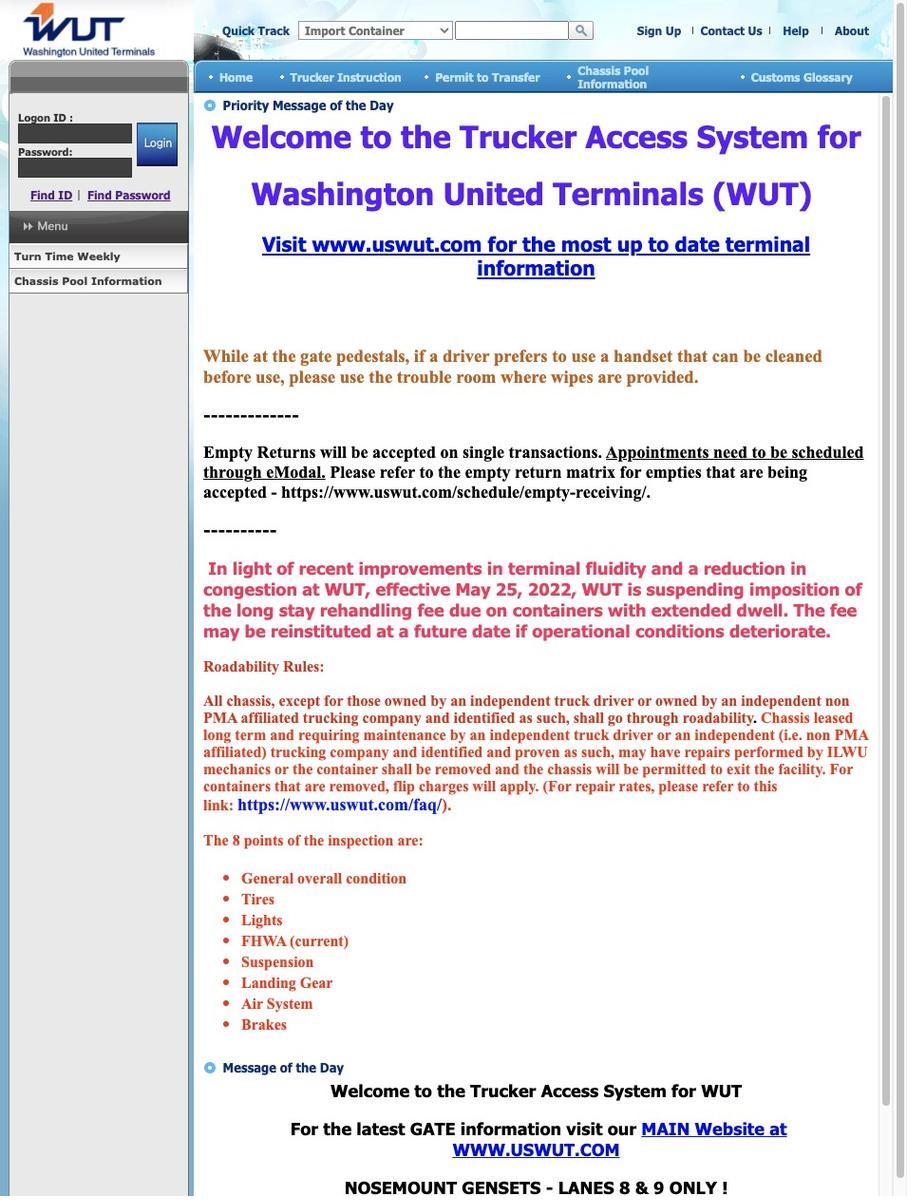 Task type: describe. For each thing, give the bounding box(es) containing it.
password:
[[18, 145, 73, 158]]

chassis pool information link
[[9, 269, 188, 294]]

find password link
[[87, 188, 171, 201]]

turn time weekly link
[[9, 244, 188, 269]]

0 horizontal spatial chassis pool information
[[14, 275, 162, 287]]

sign up link
[[638, 24, 682, 37]]

customs
[[751, 70, 801, 83]]

trucker instruction
[[290, 70, 402, 83]]

:
[[69, 111, 73, 124]]

glossary
[[804, 70, 853, 83]]

instruction
[[338, 70, 402, 83]]

contact
[[701, 24, 745, 37]]

id for find
[[58, 188, 72, 201]]

1 horizontal spatial chassis pool information
[[578, 63, 649, 90]]

sign
[[638, 24, 663, 37]]

turn time weekly
[[14, 250, 120, 262]]

password
[[115, 188, 171, 201]]

1 horizontal spatial chassis
[[578, 63, 621, 77]]

quick track
[[222, 24, 290, 37]]

id for logon
[[53, 111, 66, 124]]

chassis inside chassis pool information link
[[14, 275, 58, 287]]



Task type: locate. For each thing, give the bounding box(es) containing it.
chassis right transfer
[[578, 63, 621, 77]]

0 horizontal spatial find
[[30, 188, 55, 201]]

find for find id
[[30, 188, 55, 201]]

pool down 'sign'
[[624, 63, 649, 77]]

0 horizontal spatial chassis
[[14, 275, 58, 287]]

weekly
[[77, 250, 120, 262]]

us
[[749, 24, 763, 37]]

id left :
[[53, 111, 66, 124]]

find
[[30, 188, 55, 201], [87, 188, 112, 201]]

None password field
[[18, 158, 132, 178]]

find id
[[30, 188, 72, 201]]

about
[[836, 24, 870, 37]]

find left password
[[87, 188, 112, 201]]

up
[[666, 24, 682, 37]]

1 horizontal spatial information
[[578, 77, 648, 90]]

1 horizontal spatial find
[[87, 188, 112, 201]]

find password
[[87, 188, 171, 201]]

sign up
[[638, 24, 682, 37]]

pool down 'turn time weekly'
[[62, 275, 88, 287]]

customs glossary
[[751, 70, 853, 83]]

chassis pool information
[[578, 63, 649, 90], [14, 275, 162, 287]]

help link
[[783, 24, 810, 37]]

about link
[[836, 24, 870, 37]]

home
[[219, 70, 253, 83]]

information down 'sign'
[[578, 77, 648, 90]]

0 vertical spatial chassis
[[578, 63, 621, 77]]

chassis
[[578, 63, 621, 77], [14, 275, 58, 287]]

2 find from the left
[[87, 188, 112, 201]]

0 vertical spatial id
[[53, 111, 66, 124]]

chassis pool information down turn time weekly link
[[14, 275, 162, 287]]

pool
[[624, 63, 649, 77], [62, 275, 88, 287]]

1 horizontal spatial pool
[[624, 63, 649, 77]]

1 find from the left
[[30, 188, 55, 201]]

to
[[477, 70, 489, 83]]

time
[[45, 250, 74, 262]]

permit to transfer
[[436, 70, 540, 83]]

find down password:
[[30, 188, 55, 201]]

contact us
[[701, 24, 763, 37]]

information inside chassis pool information
[[578, 77, 648, 90]]

0 horizontal spatial pool
[[62, 275, 88, 287]]

login image
[[136, 123, 177, 166]]

chassis pool information down 'sign'
[[578, 63, 649, 90]]

track
[[258, 24, 290, 37]]

transfer
[[492, 70, 540, 83]]

contact us link
[[701, 24, 763, 37]]

0 vertical spatial chassis pool information
[[578, 63, 649, 90]]

turn
[[14, 250, 41, 262]]

1 vertical spatial information
[[91, 275, 162, 287]]

find for find password
[[87, 188, 112, 201]]

information
[[578, 77, 648, 90], [91, 275, 162, 287]]

id
[[53, 111, 66, 124], [58, 188, 72, 201]]

1 vertical spatial id
[[58, 188, 72, 201]]

1 vertical spatial pool
[[62, 275, 88, 287]]

None text field
[[18, 124, 132, 144]]

0 vertical spatial pool
[[624, 63, 649, 77]]

1 vertical spatial chassis pool information
[[14, 275, 162, 287]]

0 horizontal spatial information
[[91, 275, 162, 287]]

permit
[[436, 70, 474, 83]]

help
[[783, 24, 810, 37]]

None text field
[[455, 21, 569, 40]]

logon id :
[[18, 111, 73, 124]]

quick
[[222, 24, 255, 37]]

chassis down turn
[[14, 275, 58, 287]]

id down password:
[[58, 188, 72, 201]]

1 vertical spatial chassis
[[14, 275, 58, 287]]

information down weekly
[[91, 275, 162, 287]]

find id link
[[30, 188, 72, 201]]

logon
[[18, 111, 50, 124]]

trucker
[[290, 70, 334, 83]]

0 vertical spatial information
[[578, 77, 648, 90]]



Task type: vqa. For each thing, say whether or not it's contained in the screenshot.
Glossary
yes



